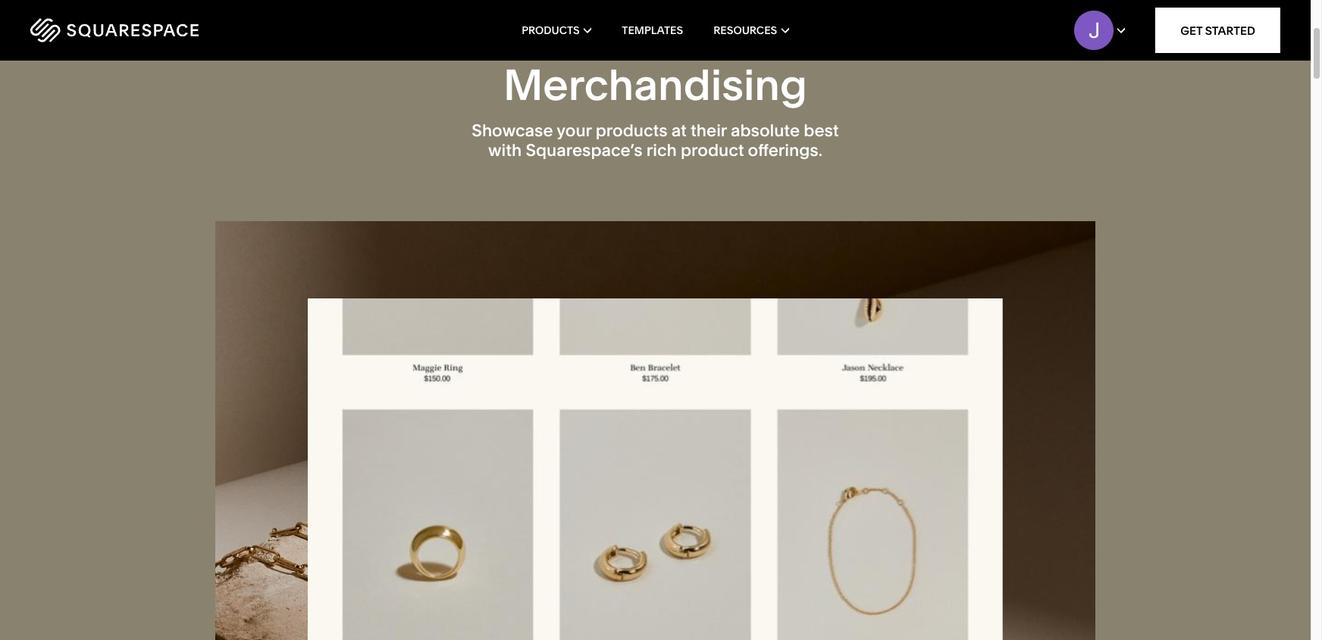 Task type: vqa. For each thing, say whether or not it's contained in the screenshot.
today. at the left bottom of page
no



Task type: locate. For each thing, give the bounding box(es) containing it.
offerings.
[[748, 140, 823, 161]]

showcase
[[472, 120, 553, 141]]

templates link
[[622, 0, 683, 61]]

squarespace logo link
[[30, 18, 280, 42]]

get started link
[[1156, 8, 1281, 53]]

absolute
[[731, 120, 800, 141]]

with
[[488, 140, 522, 161]]

templates
[[622, 24, 683, 37]]

squarespace's
[[526, 140, 643, 161]]

best
[[804, 120, 839, 141]]

products button
[[522, 0, 592, 61]]

products
[[522, 24, 580, 37]]

showcase your products at their absolute best with squarespace's rich product offerings.
[[472, 120, 839, 161]]



Task type: describe. For each thing, give the bounding box(es) containing it.
get
[[1181, 23, 1203, 38]]

squarespace logo image
[[30, 18, 199, 42]]

started
[[1206, 23, 1256, 38]]

products
[[596, 120, 668, 141]]

rich
[[647, 140, 677, 161]]

at
[[672, 120, 687, 141]]

their
[[691, 120, 727, 141]]

resources
[[714, 24, 777, 37]]

get started
[[1181, 23, 1256, 38]]

product
[[681, 140, 744, 161]]

resources button
[[714, 0, 789, 61]]

jewelry display image
[[216, 222, 1095, 641]]

merchandising
[[504, 59, 808, 110]]

your
[[557, 120, 592, 141]]



